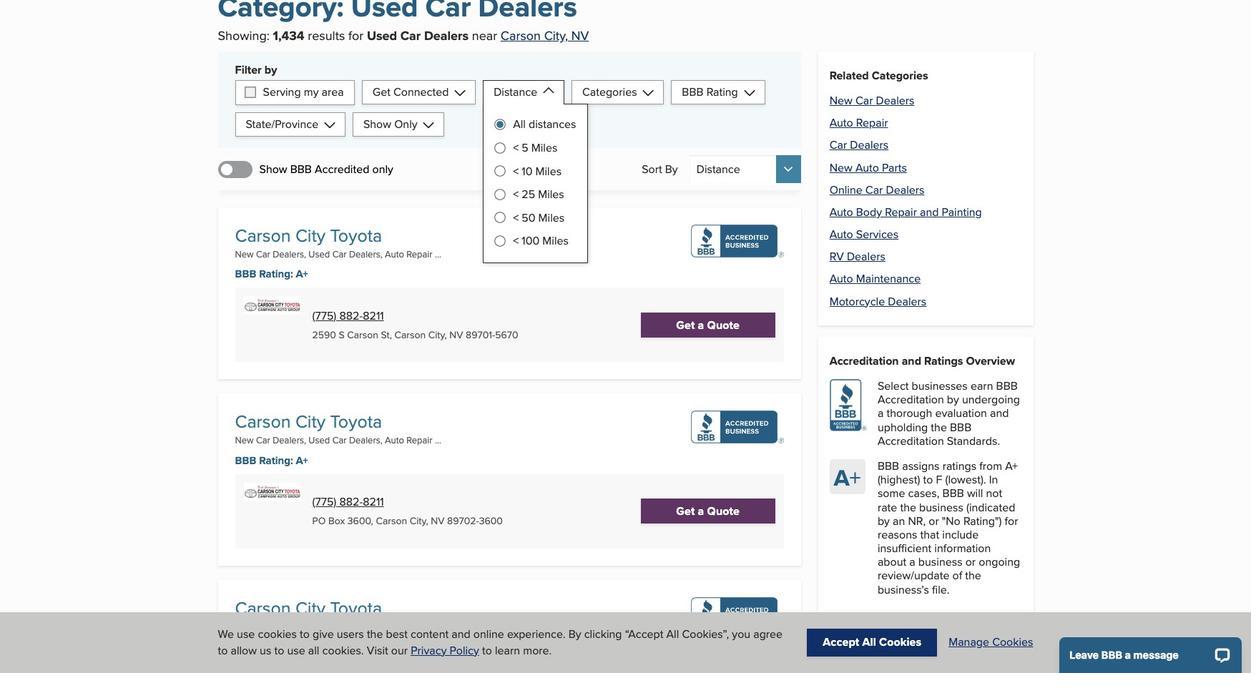 Task type: describe. For each thing, give the bounding box(es) containing it.
car dealers link
[[830, 137, 889, 153]]

used for (775) 882-8211 po box 3600 , carson city, nv 89702-3600's carson city toyota link
[[309, 434, 330, 447]]

3 carson city toyota new car dealers, used car dealers, auto repair ... bbb rating: a+ from the top
[[235, 595, 442, 655]]

st
[[381, 327, 390, 342]]

motorcycle
[[830, 293, 885, 310]]

0 horizontal spatial use
[[237, 626, 255, 643]]

a +
[[834, 461, 861, 494]]

5670
[[495, 327, 519, 342]]

all inside distance group
[[513, 116, 526, 133]]

"accept
[[625, 626, 664, 643]]

all
[[308, 642, 320, 659]]

accept all cookies
[[823, 634, 922, 651]]

a
[[834, 461, 850, 494]]

file.
[[933, 582, 950, 598]]

po
[[312, 514, 326, 528]]

2590
[[312, 327, 336, 342]]

best
[[386, 626, 408, 643]]

3 toyota from the top
[[330, 595, 382, 621]]

1 3600 from the left
[[348, 514, 371, 528]]

< for < 25 miles
[[513, 186, 519, 203]]

8211 for (775) 882-8211 2590 s carson st , carson city, nv 89701-5670
[[363, 307, 384, 324]]

related
[[830, 67, 869, 84]]

thorough
[[887, 405, 933, 422]]

... for (775) 882-8211 po box 3600 , carson city, nv 89702-3600
[[435, 434, 442, 447]]

cookies inside button
[[880, 634, 922, 651]]

serving
[[263, 84, 301, 100]]

+
[[850, 461, 861, 494]]

used for carson city toyota link corresponding to (775) 882-8211 2590 s carson st , carson city, nv 89701-5670
[[309, 248, 330, 261]]

get a quote for (775) 882-8211 po box 3600 , carson city, nv 89702-3600
[[677, 503, 740, 520]]

1 horizontal spatial categories
[[872, 67, 929, 84]]

show bbb accredited only button
[[218, 160, 394, 179]]

some
[[878, 485, 906, 502]]

parts
[[882, 159, 907, 176]]

categories inside filter by element
[[583, 84, 637, 100]]

clicking
[[585, 626, 622, 643]]

10
[[522, 163, 533, 179]]

distance inside distance button
[[697, 161, 741, 177]]

882- for (775) 882-8211 po box 3600 , carson city, nv 89702-3600
[[340, 494, 363, 510]]

from
[[980, 458, 1003, 474]]

area
[[322, 84, 344, 100]]

privacy policy to learn more.
[[411, 642, 552, 659]]

toyota for (775) 882-8211 po box 3600 , carson city, nv 89702-3600
[[330, 409, 382, 435]]

auto maintenance link
[[830, 271, 921, 287]]

looking
[[909, 667, 969, 673]]

city for (775) 882-8211 po box 3600 , carson city, nv 89702-3600
[[296, 409, 326, 435]]

nr,
[[909, 513, 926, 529]]

show for show bbb accredited only
[[259, 161, 287, 177]]

and inside select businesses earn bbb accreditation by undergoing a thorough evaluation and upholding the bbb accreditation standards.
[[991, 405, 1009, 422]]

repair down new car dealers link
[[857, 115, 889, 131]]

< for < 50 miles
[[513, 210, 519, 226]]

city, inside (775) 882-8211 po box 3600 , carson city, nv 89702-3600
[[410, 514, 429, 528]]

a+ for carson city toyota link corresponding to (775) 882-8211 2590 s carson st , carson city, nv 89701-5670
[[296, 266, 308, 282]]

painting
[[942, 204, 983, 220]]

2 vertical spatial accreditation
[[878, 433, 945, 449]]

by inside bbb assigns ratings from a+ (highest) to f (lowest). in some cases, bbb will not rate the business (indicated by an nr, or "no rating") for reasons that include insufficient information about a business or ongoing review/update of the business's file.
[[878, 513, 890, 529]]

bbb inside filter by element
[[682, 84, 704, 100]]

manage cookies button
[[949, 634, 1034, 651]]

1 vertical spatial accreditation
[[878, 392, 945, 408]]

show only
[[364, 116, 418, 132]]

a inside select businesses earn bbb accreditation by undergoing a thorough evaluation and upholding the bbb accreditation standards.
[[878, 405, 884, 422]]

f
[[936, 472, 943, 488]]

cookies",
[[682, 626, 729, 643]]

new for carson city toyota link corresponding to (775) 882-8211 2590 s carson st , carson city, nv 89701-5670
[[235, 248, 254, 261]]

rating
[[707, 84, 738, 100]]

5
[[522, 140, 529, 156]]

get connected
[[373, 84, 449, 100]]

a+ for first carson city toyota link from the bottom
[[296, 639, 308, 655]]

accredited business image for (775) 882-8211 po box 3600 , carson city, nv 89702-3600
[[691, 411, 784, 444]]

0 vertical spatial business
[[920, 499, 964, 516]]

miles for < 50 miles
[[539, 210, 565, 226]]

100
[[522, 233, 540, 249]]

new auto parts link
[[830, 159, 907, 176]]

repair up '(775) 882-8211 2590 s carson st , carson city, nv 89701-5670'
[[407, 248, 433, 261]]

carson city toyota link for (775) 882-8211 2590 s carson st , carson city, nv 89701-5670
[[235, 223, 382, 248]]

nv inside (775) 882-8211 po box 3600 , carson city, nv 89702-3600
[[431, 514, 445, 528]]

didn't
[[830, 645, 878, 672]]

carson inside 'showing: 1,434 results for used car dealers near carson city, nv'
[[501, 27, 541, 44]]

carson city toyota link for (775) 882-8211 po box 3600 , carson city, nv 89702-3600
[[235, 409, 382, 435]]

box
[[329, 514, 345, 528]]

< for < 10 miles
[[513, 163, 519, 179]]

new car dealers auto repair car dealers new auto parts online car dealers auto body repair and painting auto services rv dealers auto maintenance motorcycle dealers
[[830, 92, 983, 310]]

city, for dealers
[[544, 27, 568, 44]]

show bbb accredited only
[[259, 161, 394, 177]]

the right rate
[[901, 499, 917, 516]]

privacy policy link
[[411, 642, 479, 659]]

manage
[[949, 634, 990, 651]]

carson city toyota new car dealers, used car dealers, auto repair ... bbb rating: a+ for (775) 882-8211 po box 3600 , carson city, nv 89702-3600
[[235, 409, 442, 468]]

city for (775) 882-8211 2590 s carson st , carson city, nv 89701-5670
[[296, 223, 326, 248]]

to left allow
[[218, 642, 228, 659]]

undergoing
[[963, 392, 1021, 408]]

find
[[883, 645, 914, 672]]

to left learn
[[482, 642, 492, 659]]

(indicated
[[967, 499, 1016, 516]]

new car dealers link
[[830, 92, 915, 109]]

and up select
[[902, 353, 922, 369]]

online car dealers link
[[830, 182, 925, 198]]

miles for < 100 miles
[[543, 233, 569, 249]]

1 horizontal spatial use
[[287, 642, 305, 659]]

1 vertical spatial business
[[919, 554, 963, 571]]

that
[[921, 527, 940, 543]]

dealers down related categories
[[876, 92, 915, 109]]

3 city from the top
[[296, 595, 326, 621]]

us
[[260, 642, 272, 659]]

cookies
[[258, 626, 297, 643]]

all inside button
[[863, 634, 877, 651]]

services
[[857, 226, 899, 243]]

policy
[[450, 642, 479, 659]]

... for (775) 882-8211 2590 s carson st , carson city, nv 89701-5670
[[435, 248, 442, 261]]

only
[[394, 116, 418, 132]]

for inside 'showing: 1,434 results for used car dealers near carson city, nv'
[[348, 27, 364, 44]]

the inside we use cookies to give users the best content and online experience. by clicking "accept all cookies", you agree to allow us to use all cookies. visit our
[[367, 626, 383, 643]]

we use cookies to give users the best content and online experience. by clicking "accept all cookies", you agree to allow us to use all cookies. visit our
[[218, 626, 783, 659]]

0 horizontal spatial or
[[929, 513, 939, 529]]

quote for (775) 882-8211 po box 3600 , carson city, nv 89702-3600
[[708, 503, 740, 520]]

toyota for (775) 882-8211 2590 s carson st , carson city, nv 89701-5670
[[330, 223, 382, 248]]

maintenance
[[857, 271, 921, 287]]

accreditation standards image
[[830, 379, 867, 432]]

dealers up new auto parts link
[[850, 137, 889, 153]]

89702-
[[447, 514, 479, 528]]

all inside we use cookies to give users the best content and online experience. by clicking "accept all cookies", you agree to allow us to use all cookies. visit our
[[667, 626, 679, 643]]

businesses
[[912, 378, 968, 394]]

new for first carson city toyota link from the bottom
[[235, 620, 254, 633]]

experience.
[[507, 626, 566, 643]]

accredited
[[315, 161, 370, 177]]

get inside filter by element
[[373, 84, 391, 100]]

about
[[878, 554, 907, 571]]

motorcycle dealers link
[[830, 293, 927, 310]]

3 rating: from the top
[[259, 639, 293, 655]]

standards.
[[947, 433, 1001, 449]]

3 accredited business image from the top
[[691, 597, 784, 630]]

accept
[[823, 634, 860, 651]]

privacy
[[411, 642, 447, 659]]

distance inside filter by element
[[494, 84, 538, 100]]

visit
[[367, 642, 388, 659]]

(775) 882-8211 po box 3600 , carson city, nv 89702-3600
[[312, 494, 503, 528]]



Task type: vqa. For each thing, say whether or not it's contained in the screenshot.
second the "(775) 882-8211" link from the top of the page
yes



Task type: locate. For each thing, give the bounding box(es) containing it.
0 vertical spatial ,
[[390, 327, 392, 342]]

2 3600 from the left
[[479, 514, 503, 528]]

rating: for (775) 882-8211 2590 s carson st , carson city, nv 89701-5670
[[259, 266, 293, 282]]

< left 10
[[513, 163, 519, 179]]

0 horizontal spatial by
[[569, 626, 582, 643]]

1 vertical spatial 8211
[[363, 494, 384, 510]]

0 vertical spatial ...
[[435, 248, 442, 261]]

8211 inside '(775) 882-8211 2590 s carson st , carson city, nv 89701-5670'
[[363, 307, 384, 324]]

city, left 89701-
[[429, 327, 447, 342]]

and left online
[[452, 626, 471, 643]]

bbb
[[682, 84, 704, 100], [290, 161, 312, 177], [235, 266, 256, 282], [997, 378, 1018, 394], [950, 419, 972, 436], [235, 453, 256, 468], [878, 458, 900, 474], [943, 485, 965, 502], [235, 639, 256, 655]]

882- inside (775) 882-8211 po box 3600 , carson city, nv 89702-3600
[[340, 494, 363, 510]]

(775) for (775) 882-8211 2590 s carson st , carson city, nv 89701-5670
[[312, 307, 337, 324]]

1 horizontal spatial by
[[665, 161, 678, 177]]

you inside didn't find the business you were looking for?
[[830, 667, 860, 673]]

0 vertical spatial get a quote
[[677, 317, 740, 333]]

(775) inside '(775) 882-8211 2590 s carson st , carson city, nv 89701-5670'
[[312, 307, 337, 324]]

882-
[[340, 307, 363, 324], [340, 494, 363, 510]]

earn
[[971, 378, 994, 394]]

dealers up 'auto body repair and painting' link
[[886, 182, 925, 198]]

1 get a quote from the top
[[677, 317, 740, 333]]

quote
[[708, 317, 740, 333], [708, 503, 740, 520]]

new for (775) 882-8211 po box 3600 , carson city, nv 89702-3600's carson city toyota link
[[235, 434, 254, 447]]

2 carson city toyota new car dealers, used car dealers, auto repair ... bbb rating: a+ from the top
[[235, 409, 442, 468]]

2 horizontal spatial all
[[863, 634, 877, 651]]

(775) up 2590
[[312, 307, 337, 324]]

accreditation up assigns
[[878, 433, 945, 449]]

1,434
[[273, 27, 305, 45]]

0 vertical spatial 882-
[[340, 307, 363, 324]]

2 horizontal spatial by
[[947, 392, 960, 408]]

0 vertical spatial accreditation
[[830, 353, 899, 369]]

city, for st
[[429, 327, 447, 342]]

used for first carson city toyota link from the bottom
[[309, 620, 330, 633]]

0 horizontal spatial show
[[259, 161, 287, 177]]

miles for < 10 miles
[[536, 163, 562, 179]]

distances
[[529, 116, 577, 133]]

882- inside '(775) 882-8211 2590 s carson st , carson city, nv 89701-5670'
[[340, 307, 363, 324]]

my
[[304, 84, 319, 100]]

1 vertical spatial (775) 882-8211 link
[[312, 494, 384, 510]]

the inside select businesses earn bbb accreditation by undergoing a thorough evaluation and upholding the bbb accreditation standards.
[[931, 419, 948, 436]]

results
[[308, 27, 345, 44]]

rating: for (775) 882-8211 po box 3600 , carson city, nv 89702-3600
[[259, 453, 293, 468]]

of
[[953, 568, 963, 584]]

used
[[367, 27, 397, 45], [309, 248, 330, 261], [309, 434, 330, 447], [309, 620, 330, 633]]

0 vertical spatial nv
[[572, 27, 589, 44]]

, right s
[[390, 327, 392, 342]]

2 vertical spatial nv
[[431, 514, 445, 528]]

you down accept
[[830, 667, 860, 673]]

(775) for (775) 882-8211 po box 3600 , carson city, nv 89702-3600
[[312, 494, 337, 510]]

more.
[[523, 642, 552, 659]]

dealers down auto services 'link'
[[847, 249, 886, 265]]

(775) up po
[[312, 494, 337, 510]]

2 vertical spatial ...
[[435, 620, 442, 633]]

bbb inside "button"
[[290, 161, 312, 177]]

dealers
[[424, 27, 469, 45], [876, 92, 915, 109], [850, 137, 889, 153], [886, 182, 925, 198], [847, 249, 886, 265], [888, 293, 927, 310]]

filter by element
[[218, 51, 801, 263]]

cookies up the 'were'
[[880, 634, 922, 651]]

use
[[237, 626, 255, 643], [287, 642, 305, 659]]

2 (775) from the top
[[312, 494, 337, 510]]

for inside bbb assigns ratings from a+ (highest) to f (lowest). in some cases, bbb will not rate the business (indicated by an nr, or "no rating") for reasons that include insufficient information about a business or ongoing review/update of the business's file.
[[1005, 513, 1019, 529]]

1 vertical spatial accredited business image
[[691, 411, 784, 444]]

2 vertical spatial rating:
[[259, 639, 293, 655]]

1 get a quote link from the top
[[641, 313, 776, 338]]

will
[[968, 485, 984, 502]]

0 vertical spatial city
[[296, 223, 326, 248]]

(775) 882-8211 link for (775) 882-8211 po box 3600 , carson city, nv 89702-3600
[[312, 494, 384, 510]]

2 horizontal spatial nv
[[572, 27, 589, 44]]

online
[[474, 626, 504, 643]]

distance up all distances in the top of the page
[[494, 84, 538, 100]]

(775) inside (775) 882-8211 po box 3600 , carson city, nv 89702-3600
[[312, 494, 337, 510]]

, inside (775) 882-8211 po box 3600 , carson city, nv 89702-3600
[[371, 514, 373, 528]]

, inside '(775) 882-8211 2590 s carson st , carson city, nv 89701-5670'
[[390, 327, 392, 342]]

2 vertical spatial accredited business image
[[691, 597, 784, 630]]

2 toyota from the top
[[330, 409, 382, 435]]

2 < from the top
[[513, 163, 519, 179]]

nv inside '(775) 882-8211 2590 s carson st , carson city, nv 89701-5670'
[[450, 327, 463, 342]]

(775) 882-8211 link up s
[[312, 307, 384, 324]]

2 882- from the top
[[340, 494, 363, 510]]

repair up (775) 882-8211 po box 3600 , carson city, nv 89702-3600
[[407, 434, 433, 447]]

8211
[[363, 307, 384, 324], [363, 494, 384, 510]]

nv inside 'showing: 1,434 results for used car dealers near carson city, nv'
[[572, 27, 589, 44]]

bbb rating
[[682, 84, 738, 100]]

distance
[[494, 84, 538, 100], [697, 161, 741, 177]]

2 vertical spatial city,
[[410, 514, 429, 528]]

0 horizontal spatial for
[[348, 27, 364, 44]]

2 cookies from the left
[[993, 634, 1034, 651]]

0 vertical spatial get
[[373, 84, 391, 100]]

connected
[[394, 84, 449, 100]]

a+ inside bbb assigns ratings from a+ (highest) to f (lowest). in some cases, bbb will not rate the business (indicated by an nr, or "no rating") for reasons that include insufficient information about a business or ongoing review/update of the business's file.
[[1006, 458, 1018, 474]]

1 vertical spatial carson city toyota new car dealers, used car dealers, auto repair ... bbb rating: a+
[[235, 409, 442, 468]]

by left earn
[[947, 392, 960, 408]]

(775) 882-8211 link
[[312, 307, 384, 324], [312, 494, 384, 510]]

2 vertical spatial city
[[296, 595, 326, 621]]

1 vertical spatial distance
[[697, 161, 741, 177]]

accredited business image
[[691, 225, 784, 258], [691, 411, 784, 444], [691, 597, 784, 630]]

1 vertical spatial carson city toyota link
[[235, 409, 382, 435]]

1 horizontal spatial you
[[830, 667, 860, 673]]

0 horizontal spatial nv
[[431, 514, 445, 528]]

(775) 882-8211 link up box
[[312, 494, 384, 510]]

quote for (775) 882-8211 2590 s carson st , carson city, nv 89701-5670
[[708, 317, 740, 333]]

city, left "89702-"
[[410, 514, 429, 528]]

business
[[920, 499, 964, 516], [919, 554, 963, 571], [949, 645, 1020, 672]]

2 rating: from the top
[[259, 453, 293, 468]]

2 vertical spatial carson city toyota new car dealers, used car dealers, auto repair ... bbb rating: a+
[[235, 595, 442, 655]]

rating")
[[964, 513, 1002, 529]]

2 vertical spatial toyota
[[330, 595, 382, 621]]

1 horizontal spatial 3600
[[479, 514, 503, 528]]

city
[[296, 223, 326, 248], [296, 409, 326, 435], [296, 595, 326, 621]]

a
[[698, 317, 705, 333], [878, 405, 884, 422], [698, 503, 705, 520], [910, 554, 916, 571]]

accreditation up select
[[830, 353, 899, 369]]

5 < from the top
[[513, 233, 519, 249]]

1 vertical spatial get
[[677, 317, 695, 333]]

< 100 miles
[[513, 233, 569, 249]]

1 horizontal spatial by
[[878, 513, 890, 529]]

the left best
[[367, 626, 383, 643]]

for right results
[[348, 27, 364, 44]]

the right find at right
[[918, 645, 945, 672]]

0 vertical spatial quote
[[708, 317, 740, 333]]

accept all cookies button
[[807, 629, 938, 657]]

reasons
[[878, 527, 918, 543]]

and down earn
[[991, 405, 1009, 422]]

the right of
[[966, 568, 982, 584]]

0 vertical spatial city,
[[544, 27, 568, 44]]

all right accept
[[863, 634, 877, 651]]

"no
[[942, 513, 961, 529]]

the inside didn't find the business you were looking for?
[[918, 645, 945, 672]]

accreditation up upholding
[[878, 392, 945, 408]]

0 vertical spatial you
[[732, 626, 751, 643]]

upholding
[[878, 419, 928, 436]]

1 vertical spatial for
[[1005, 513, 1019, 529]]

0 horizontal spatial you
[[732, 626, 751, 643]]

didn't find the business you were looking for?
[[830, 645, 1020, 673]]

related categories
[[830, 67, 929, 84]]

content
[[411, 626, 449, 643]]

< for < 5 miles
[[513, 140, 519, 156]]

users
[[337, 626, 364, 643]]

3 < from the top
[[513, 186, 519, 203]]

give
[[313, 626, 334, 643]]

0 horizontal spatial ,
[[371, 514, 373, 528]]

repair
[[857, 115, 889, 131], [885, 204, 917, 220], [407, 248, 433, 261], [407, 434, 433, 447], [407, 620, 433, 633]]

city, right near on the left
[[544, 27, 568, 44]]

1 vertical spatial rating:
[[259, 453, 293, 468]]

distance group
[[495, 116, 577, 249]]

all up 5
[[513, 116, 526, 133]]

get for (775) 882-8211 2590 s carson st , carson city, nv 89701-5670
[[677, 317, 695, 333]]

0 vertical spatial (775)
[[312, 307, 337, 324]]

1 horizontal spatial distance
[[697, 161, 741, 177]]

nv for st
[[450, 327, 463, 342]]

4 < from the top
[[513, 210, 519, 226]]

1 horizontal spatial nv
[[450, 327, 463, 342]]

show left only
[[364, 116, 391, 132]]

by inside select businesses earn bbb accreditation by undergoing a thorough evaluation and upholding the bbb accreditation standards.
[[947, 392, 960, 408]]

nv for dealers
[[572, 27, 589, 44]]

the right upholding
[[931, 419, 948, 436]]

miles for < 5 miles
[[532, 140, 558, 156]]

< left the 50
[[513, 210, 519, 226]]

1 (775) 882-8211 link from the top
[[312, 307, 384, 324]]

50
[[522, 210, 536, 226]]

8211 inside (775) 882-8211 po box 3600 , carson city, nv 89702-3600
[[363, 494, 384, 510]]

business inside didn't find the business you were looking for?
[[949, 645, 1020, 672]]

2 get a quote link from the top
[[641, 499, 776, 524]]

miles right the 100
[[543, 233, 569, 249]]

2 ... from the top
[[435, 434, 442, 447]]

1 vertical spatial city
[[296, 409, 326, 435]]

auto body repair and painting link
[[830, 204, 983, 220]]

accredited business image for (775) 882-8211 2590 s carson st , carson city, nv 89701-5670
[[691, 225, 784, 258]]

distance right sort by at the top right
[[697, 161, 741, 177]]

3 ... from the top
[[435, 620, 442, 633]]

include
[[943, 527, 979, 543]]

for right rating")
[[1005, 513, 1019, 529]]

ratings
[[943, 458, 977, 474]]

< 10 miles
[[513, 163, 562, 179]]

bbb assigns ratings from a+ (highest) to f (lowest). in some cases, bbb will not rate the business (indicated by an nr, or "no rating") for reasons that include insufficient information about a business or ongoing review/update of the business's file.
[[878, 458, 1021, 598]]

882- up s
[[340, 307, 363, 324]]

get a quote
[[677, 317, 740, 333], [677, 503, 740, 520]]

to inside bbb assigns ratings from a+ (highest) to f (lowest). in some cases, bbb will not rate the business (indicated by an nr, or "no rating") for reasons that include insufficient information about a business or ongoing review/update of the business's file.
[[924, 472, 934, 488]]

select businesses earn bbb accreditation by undergoing a thorough evaluation and upholding the bbb accreditation standards.
[[878, 378, 1021, 449]]

show down state/province
[[259, 161, 287, 177]]

2 accredited business image from the top
[[691, 411, 784, 444]]

< 5 miles
[[513, 140, 558, 156]]

1 quote from the top
[[708, 317, 740, 333]]

1 vertical spatial ,
[[371, 514, 373, 528]]

0 vertical spatial (775) 882-8211 link
[[312, 307, 384, 324]]

near
[[472, 27, 498, 44]]

0 vertical spatial for
[[348, 27, 364, 44]]

2 quote from the top
[[708, 503, 740, 520]]

882- for (775) 882-8211 2590 s carson st , carson city, nv 89701-5670
[[340, 307, 363, 324]]

0 vertical spatial accredited business image
[[691, 225, 784, 258]]

dealers left near on the left
[[424, 27, 469, 45]]

0 vertical spatial by
[[665, 161, 678, 177]]

0 vertical spatial or
[[929, 513, 939, 529]]

by right sort
[[665, 161, 678, 177]]

filter
[[235, 61, 262, 78]]

all right "accept
[[667, 626, 679, 643]]

2 vertical spatial get
[[677, 503, 695, 520]]

show inside filter by element
[[364, 116, 391, 132]]

sort
[[642, 161, 662, 177]]

< left 25 on the left top
[[513, 186, 519, 203]]

get a quote link for (775) 882-8211 po box 3600 , carson city, nv 89702-3600
[[641, 499, 776, 524]]

1 < from the top
[[513, 140, 519, 156]]

0 horizontal spatial distance
[[494, 84, 538, 100]]

by right filter at the left top
[[265, 61, 277, 78]]

1 vertical spatial show
[[259, 161, 287, 177]]

1 882- from the top
[[340, 307, 363, 324]]

to left give
[[300, 626, 310, 643]]

1 horizontal spatial cookies
[[993, 634, 1034, 651]]

1 toyota from the top
[[330, 223, 382, 248]]

allow
[[231, 642, 257, 659]]

filter by
[[235, 61, 277, 78]]

1 vertical spatial get a quote link
[[641, 499, 776, 524]]

miles right 5
[[532, 140, 558, 156]]

to left 'f'
[[924, 472, 934, 488]]

by inside we use cookies to give users the best content and online experience. by clicking "accept all cookies", you agree to allow us to use all cookies. visit our
[[569, 626, 582, 643]]

Sort By button
[[690, 155, 801, 183]]

accreditation
[[830, 353, 899, 369], [878, 392, 945, 408], [878, 433, 945, 449]]

1 vertical spatial 882-
[[340, 494, 363, 510]]

miles right 25 on the left top
[[538, 186, 565, 203]]

3600
[[348, 514, 371, 528], [479, 514, 503, 528]]

1 horizontal spatial ,
[[390, 327, 392, 342]]

get a quote link for (775) 882-8211 2590 s carson st , carson city, nv 89701-5670
[[641, 313, 776, 338]]

state/province
[[246, 116, 319, 132]]

by left clicking
[[569, 626, 582, 643]]

carson city toyota new car dealers, used car dealers, auto repair ... bbb rating: a+ for (775) 882-8211 2590 s carson st , carson city, nv 89701-5670
[[235, 223, 442, 282]]

1 horizontal spatial for
[[1005, 513, 1019, 529]]

0 vertical spatial 8211
[[363, 307, 384, 324]]

2 (775) 882-8211 link from the top
[[312, 494, 384, 510]]

2 8211 from the top
[[363, 494, 384, 510]]

0 horizontal spatial all
[[513, 116, 526, 133]]

use left all
[[287, 642, 305, 659]]

, right box
[[371, 514, 373, 528]]

< left 5
[[513, 140, 519, 156]]

rate
[[878, 499, 898, 516]]

sort by
[[642, 161, 678, 177]]

2 carson city toyota link from the top
[[235, 409, 382, 435]]

and inside new car dealers auto repair car dealers new auto parts online car dealers auto body repair and painting auto services rv dealers auto maintenance motorcycle dealers
[[920, 204, 939, 220]]

an
[[893, 513, 906, 529]]

1 rating: from the top
[[259, 266, 293, 282]]

dealers down maintenance
[[888, 293, 927, 310]]

you left agree
[[732, 626, 751, 643]]

and inside we use cookies to give users the best content and online experience. by clicking "accept all cookies", you agree to allow us to use all cookies. visit our
[[452, 626, 471, 643]]

(highest)
[[878, 472, 921, 488]]

1 vertical spatial by
[[947, 392, 960, 408]]

2 get a quote from the top
[[677, 503, 740, 520]]

882- up box
[[340, 494, 363, 510]]

0 vertical spatial rating:
[[259, 266, 293, 282]]

0 vertical spatial distance
[[494, 84, 538, 100]]

by left the an
[[878, 513, 890, 529]]

toyota
[[330, 223, 382, 248], [330, 409, 382, 435], [330, 595, 382, 621]]

s
[[339, 327, 345, 342]]

use right we in the bottom left of the page
[[237, 626, 255, 643]]

you
[[732, 626, 751, 643], [830, 667, 860, 673]]

(775) 882-8211 link for (775) 882-8211 2590 s carson st , carson city, nv 89701-5670
[[312, 307, 384, 324]]

miles for < 25 miles
[[538, 186, 565, 203]]

1 (775) from the top
[[312, 307, 337, 324]]

1 ... from the top
[[435, 248, 442, 261]]

1 horizontal spatial show
[[364, 116, 391, 132]]

2 vertical spatial carson city toyota link
[[235, 595, 382, 621]]

1 vertical spatial nv
[[450, 327, 463, 342]]

0 vertical spatial show
[[364, 116, 391, 132]]

insufficient
[[878, 540, 932, 557]]

city, inside 'showing: 1,434 results for used car dealers near carson city, nv'
[[544, 27, 568, 44]]

you inside we use cookies to give users the best content and online experience. by clicking "accept all cookies", you agree to allow us to use all cookies. visit our
[[732, 626, 751, 643]]

repair right body
[[885, 204, 917, 220]]

or right of
[[966, 554, 976, 571]]

1 vertical spatial get a quote
[[677, 503, 740, 520]]

< 50 miles
[[513, 210, 565, 226]]

0 vertical spatial by
[[265, 61, 277, 78]]

1 horizontal spatial all
[[667, 626, 679, 643]]

1 carson city toyota new car dealers, used car dealers, auto repair ... bbb rating: a+ from the top
[[235, 223, 442, 282]]

repair up the privacy
[[407, 620, 433, 633]]

cookies inside button
[[993, 634, 1034, 651]]

0 vertical spatial carson city toyota link
[[235, 223, 382, 248]]

0 vertical spatial toyota
[[330, 223, 382, 248]]

cookies up for? at the bottom right of the page
[[993, 634, 1034, 651]]

to
[[924, 472, 934, 488], [300, 626, 310, 643], [218, 642, 228, 659], [274, 642, 284, 659], [482, 642, 492, 659]]

< 25 miles
[[513, 186, 565, 203]]

1 vertical spatial quote
[[708, 503, 740, 520]]

miles right 10
[[536, 163, 562, 179]]

and left painting
[[920, 204, 939, 220]]

1 horizontal spatial or
[[966, 554, 976, 571]]

a+ for (775) 882-8211 po box 3600 , carson city, nv 89702-3600's carson city toyota link
[[296, 453, 308, 468]]

2 vertical spatial business
[[949, 645, 1020, 672]]

1 vertical spatial you
[[830, 667, 860, 673]]

1 8211 from the top
[[363, 307, 384, 324]]

1 carson city toyota link from the top
[[235, 223, 382, 248]]

25
[[522, 186, 535, 203]]

1 vertical spatial or
[[966, 554, 976, 571]]

show inside "button"
[[259, 161, 287, 177]]

1 city from the top
[[296, 223, 326, 248]]

show for show only
[[364, 116, 391, 132]]

1 vertical spatial city,
[[429, 327, 447, 342]]

1 accredited business image from the top
[[691, 225, 784, 258]]

1 cookies from the left
[[880, 634, 922, 651]]

0 horizontal spatial 3600
[[348, 514, 371, 528]]

(775) 882-8211 2590 s carson st , carson city, nv 89701-5670
[[312, 307, 519, 342]]

select
[[878, 378, 909, 394]]

carson city toyota new car dealers, used car dealers, auto repair ... bbb rating: a+
[[235, 223, 442, 282], [235, 409, 442, 468], [235, 595, 442, 655]]

(775)
[[312, 307, 337, 324], [312, 494, 337, 510]]

2 city from the top
[[296, 409, 326, 435]]

2 vertical spatial by
[[878, 513, 890, 529]]

89701-
[[466, 327, 495, 342]]

0 vertical spatial carson city toyota new car dealers, used car dealers, auto repair ... bbb rating: a+
[[235, 223, 442, 282]]

0 horizontal spatial by
[[265, 61, 277, 78]]

carson inside (775) 882-8211 po box 3600 , carson city, nv 89702-3600
[[376, 514, 407, 528]]

city, inside '(775) 882-8211 2590 s carson st , carson city, nv 89701-5670'
[[429, 327, 447, 342]]

or right nr,
[[929, 513, 939, 529]]

all distances
[[513, 116, 577, 133]]

1 vertical spatial (775)
[[312, 494, 337, 510]]

0 horizontal spatial categories
[[583, 84, 637, 100]]

< for < 100 miles
[[513, 233, 519, 249]]

our
[[391, 642, 408, 659]]

8211 for (775) 882-8211 po box 3600 , carson city, nv 89702-3600
[[363, 494, 384, 510]]

to right us
[[274, 642, 284, 659]]

0 horizontal spatial cookies
[[880, 634, 922, 651]]

learn
[[495, 642, 520, 659]]

miles right the 50
[[539, 210, 565, 226]]

1 vertical spatial ...
[[435, 434, 442, 447]]

1 vertical spatial by
[[569, 626, 582, 643]]

a inside bbb assigns ratings from a+ (highest) to f (lowest). in some cases, bbb will not rate the business (indicated by an nr, or "no rating") for reasons that include insufficient information about a business or ongoing review/update of the business's file.
[[910, 554, 916, 571]]

get for (775) 882-8211 po box 3600 , carson city, nv 89702-3600
[[677, 503, 695, 520]]

get a quote for (775) 882-8211 2590 s carson st , carson city, nv 89701-5670
[[677, 317, 740, 333]]

< left the 100
[[513, 233, 519, 249]]

1 vertical spatial toyota
[[330, 409, 382, 435]]

3 carson city toyota link from the top
[[235, 595, 382, 621]]

showing:
[[218, 27, 270, 44]]

in
[[990, 472, 999, 488]]

online
[[830, 182, 863, 198]]

0 vertical spatial get a quote link
[[641, 313, 776, 338]]



